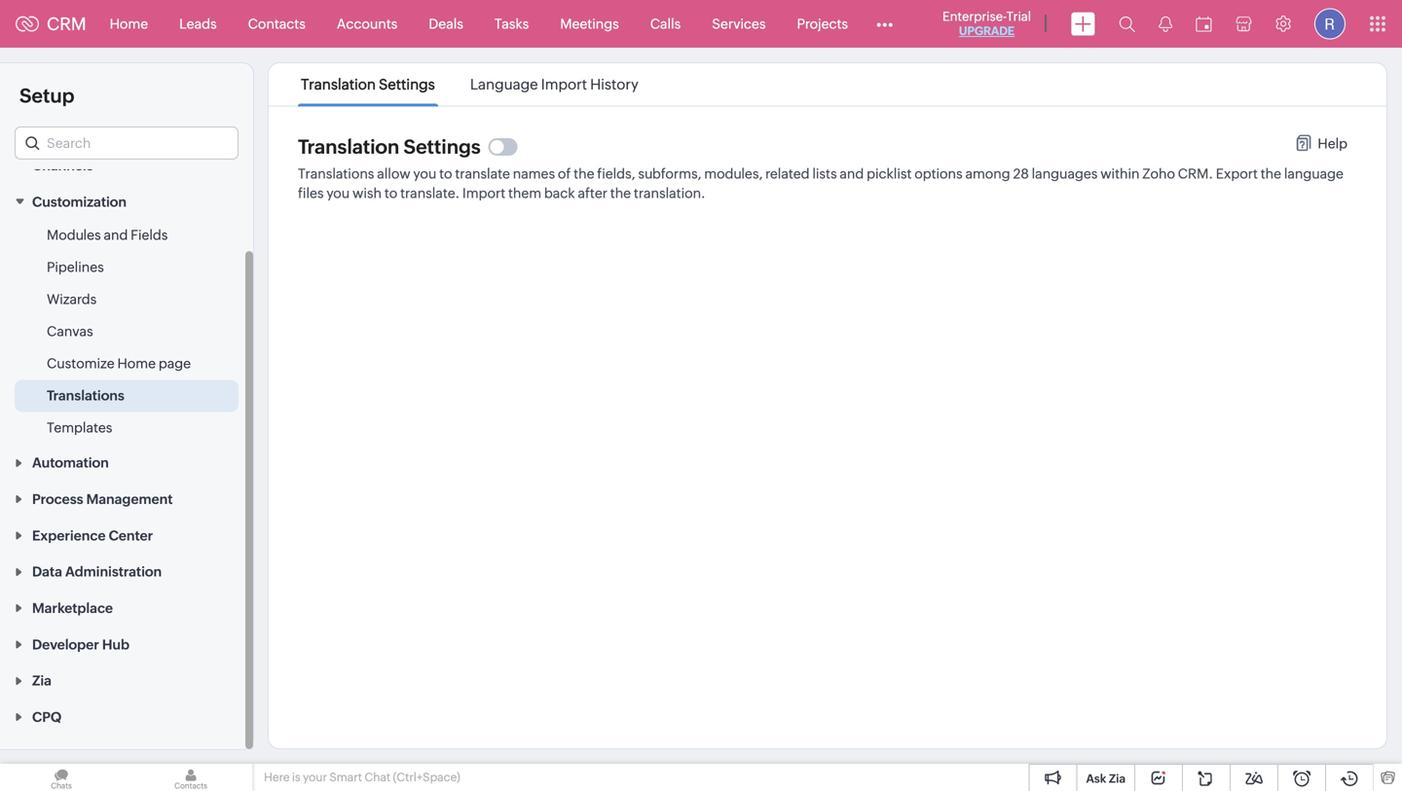 Task type: locate. For each thing, give the bounding box(es) containing it.
0 horizontal spatial translations
[[47, 388, 125, 404]]

1 horizontal spatial zia
[[1109, 773, 1126, 786]]

center
[[109, 528, 153, 544]]

1 vertical spatial home
[[117, 356, 156, 371]]

and right lists
[[840, 166, 864, 182]]

you up translate.
[[413, 166, 437, 182]]

translations inside translations allow you to translate names of the fields, subforms, modules, related lists and picklist options among 28 languages within zoho crm. export the language files you wish to translate. import them back after the translation.
[[298, 166, 374, 182]]

None field
[[15, 127, 239, 160]]

logo image
[[16, 16, 39, 32]]

settings
[[379, 76, 435, 93], [404, 136, 481, 158]]

customization button
[[0, 183, 253, 220]]

the down fields,
[[611, 186, 631, 201]]

1 horizontal spatial to
[[439, 166, 452, 182]]

translation
[[301, 76, 376, 93], [298, 136, 400, 158]]

1 vertical spatial you
[[327, 186, 350, 201]]

translation settings
[[301, 76, 435, 93], [298, 136, 481, 158]]

meetings
[[560, 16, 619, 32]]

translation.
[[634, 186, 706, 201]]

data administration
[[32, 565, 162, 580]]

names
[[513, 166, 555, 182]]

settings up translate.
[[404, 136, 481, 158]]

tasks link
[[479, 0, 545, 47]]

accounts link
[[321, 0, 413, 47]]

0 horizontal spatial the
[[574, 166, 595, 182]]

translations for translations
[[47, 388, 125, 404]]

0 vertical spatial home
[[110, 16, 148, 32]]

trial
[[1007, 9, 1032, 24]]

translation settings link
[[298, 76, 438, 93]]

setup
[[19, 85, 75, 107]]

translation up wish
[[298, 136, 400, 158]]

translations down customize
[[47, 388, 125, 404]]

0 horizontal spatial zia
[[32, 674, 52, 689]]

languages
[[1032, 166, 1098, 182]]

translations up files
[[298, 166, 374, 182]]

the right export
[[1261, 166, 1282, 182]]

translation down accounts 'link' at top
[[301, 76, 376, 93]]

0 vertical spatial translations
[[298, 166, 374, 182]]

enterprise-trial upgrade
[[943, 9, 1032, 38]]

translation settings up the allow
[[298, 136, 481, 158]]

zia
[[32, 674, 52, 689], [1109, 773, 1126, 786]]

home left page
[[117, 356, 156, 371]]

help
[[1318, 136, 1348, 151]]

zoho
[[1143, 166, 1176, 182]]

zia right ask on the right bottom of page
[[1109, 773, 1126, 786]]

fields
[[131, 227, 168, 243]]

process management button
[[0, 481, 253, 517]]

zia up cpq
[[32, 674, 52, 689]]

channels
[[32, 158, 93, 173]]

marketplace button
[[0, 590, 253, 626]]

to down the allow
[[385, 186, 398, 201]]

0 horizontal spatial and
[[104, 227, 128, 243]]

1 vertical spatial import
[[463, 186, 506, 201]]

list
[[283, 63, 656, 106]]

1 horizontal spatial translations
[[298, 166, 374, 182]]

translate
[[455, 166, 510, 182]]

settings down deals
[[379, 76, 435, 93]]

0 horizontal spatial import
[[463, 186, 506, 201]]

home right crm
[[110, 16, 148, 32]]

0 vertical spatial zia
[[32, 674, 52, 689]]

import inside list
[[541, 76, 587, 93]]

wizards
[[47, 292, 97, 307]]

accounts
[[337, 16, 398, 32]]

export
[[1216, 166, 1258, 182]]

import left history
[[541, 76, 587, 93]]

search element
[[1108, 0, 1147, 48]]

import
[[541, 76, 587, 93], [463, 186, 506, 201]]

language import history
[[470, 76, 639, 93]]

translations
[[298, 166, 374, 182], [47, 388, 125, 404]]

and inside translations allow you to translate names of the fields, subforms, modules, related lists and picklist options among 28 languages within zoho crm. export the language files you wish to translate. import them back after the translation.
[[840, 166, 864, 182]]

1 vertical spatial translations
[[47, 388, 125, 404]]

you right files
[[327, 186, 350, 201]]

calls
[[650, 16, 681, 32]]

and left the 'fields'
[[104, 227, 128, 243]]

1 horizontal spatial and
[[840, 166, 864, 182]]

translations inside customization region
[[47, 388, 125, 404]]

marketplace
[[32, 601, 113, 617]]

services
[[712, 16, 766, 32]]

home
[[110, 16, 148, 32], [117, 356, 156, 371]]

signals image
[[1159, 16, 1173, 32]]

0 vertical spatial import
[[541, 76, 587, 93]]

crm
[[47, 14, 86, 34]]

projects link
[[782, 0, 864, 47]]

here is your smart chat (ctrl+space)
[[264, 771, 460, 785]]

your
[[303, 771, 327, 785]]

modules and fields link
[[47, 225, 168, 245]]

1 vertical spatial and
[[104, 227, 128, 243]]

wish
[[353, 186, 382, 201]]

templates
[[47, 420, 112, 436]]

pipelines link
[[47, 257, 104, 277]]

meetings link
[[545, 0, 635, 47]]

services link
[[697, 0, 782, 47]]

translation settings down accounts 'link' at top
[[301, 76, 435, 93]]

and
[[840, 166, 864, 182], [104, 227, 128, 243]]

to
[[439, 166, 452, 182], [385, 186, 398, 201]]

0 horizontal spatial you
[[327, 186, 350, 201]]

chat
[[365, 771, 391, 785]]

0 vertical spatial and
[[840, 166, 864, 182]]

zia inside dropdown button
[[32, 674, 52, 689]]

upgrade
[[959, 24, 1015, 38]]

allow
[[377, 166, 411, 182]]

translations link
[[47, 386, 125, 406]]

to up translate.
[[439, 166, 452, 182]]

import down translate
[[463, 186, 506, 201]]

signals element
[[1147, 0, 1184, 48]]

them
[[508, 186, 542, 201]]

home inside home link
[[110, 16, 148, 32]]

0 vertical spatial translation settings
[[301, 76, 435, 93]]

smart
[[330, 771, 362, 785]]

1 horizontal spatial you
[[413, 166, 437, 182]]

the right of
[[574, 166, 595, 182]]

customize home page
[[47, 356, 191, 371]]

cpq
[[32, 710, 61, 726]]

28
[[1013, 166, 1029, 182]]

leads
[[179, 16, 217, 32]]

files
[[298, 186, 324, 201]]

1 vertical spatial settings
[[404, 136, 481, 158]]

contacts image
[[130, 765, 252, 792]]

0 horizontal spatial to
[[385, 186, 398, 201]]

(ctrl+space)
[[393, 771, 460, 785]]

create menu image
[[1071, 12, 1096, 36]]

templates link
[[47, 418, 112, 438]]

1 horizontal spatial import
[[541, 76, 587, 93]]

0 vertical spatial translation
[[301, 76, 376, 93]]

1 horizontal spatial the
[[611, 186, 631, 201]]

crm link
[[16, 14, 86, 34]]

customize
[[47, 356, 115, 371]]

lists
[[813, 166, 837, 182]]



Task type: vqa. For each thing, say whether or not it's contained in the screenshot.
TO
yes



Task type: describe. For each thing, give the bounding box(es) containing it.
process
[[32, 492, 83, 508]]

is
[[292, 771, 301, 785]]

picklist
[[867, 166, 912, 182]]

0 vertical spatial you
[[413, 166, 437, 182]]

home link
[[94, 0, 164, 47]]

pipelines
[[47, 259, 104, 275]]

ask
[[1087, 773, 1107, 786]]

experience center
[[32, 528, 153, 544]]

create menu element
[[1060, 0, 1108, 47]]

options
[[915, 166, 963, 182]]

administration
[[65, 565, 162, 580]]

language import history link
[[467, 76, 642, 93]]

2 horizontal spatial the
[[1261, 166, 1282, 182]]

translation settings inside list
[[301, 76, 435, 93]]

translations allow you to translate names of the fields, subforms, modules, related lists and picklist options among 28 languages within zoho crm. export the language files you wish to translate. import them back after the translation.
[[298, 166, 1344, 201]]

channels button
[[0, 147, 253, 183]]

1 vertical spatial translation
[[298, 136, 400, 158]]

page
[[159, 356, 191, 371]]

1 vertical spatial to
[[385, 186, 398, 201]]

data
[[32, 565, 62, 580]]

0 vertical spatial settings
[[379, 76, 435, 93]]

back
[[544, 186, 575, 201]]

1 vertical spatial translation settings
[[298, 136, 481, 158]]

experience center button
[[0, 517, 253, 554]]

after
[[578, 186, 608, 201]]

customization region
[[0, 220, 253, 445]]

ask zia
[[1087, 773, 1126, 786]]

subforms,
[[638, 166, 702, 182]]

deals
[[429, 16, 464, 32]]

history
[[590, 76, 639, 93]]

projects
[[797, 16, 848, 32]]

leads link
[[164, 0, 232, 47]]

among
[[966, 166, 1011, 182]]

experience
[[32, 528, 106, 544]]

search image
[[1119, 16, 1136, 32]]

tasks
[[495, 16, 529, 32]]

related
[[766, 166, 810, 182]]

of
[[558, 166, 571, 182]]

calls link
[[635, 0, 697, 47]]

translation inside list
[[301, 76, 376, 93]]

contacts
[[248, 16, 306, 32]]

hub
[[102, 637, 130, 653]]

developer hub button
[[0, 626, 253, 663]]

cpq button
[[0, 699, 253, 735]]

list containing translation settings
[[283, 63, 656, 106]]

profile element
[[1303, 0, 1358, 47]]

process management
[[32, 492, 173, 508]]

modules
[[47, 227, 101, 243]]

enterprise-
[[943, 9, 1007, 24]]

language
[[470, 76, 538, 93]]

here
[[264, 771, 290, 785]]

import inside translations allow you to translate names of the fields, subforms, modules, related lists and picklist options among 28 languages within zoho crm. export the language files you wish to translate. import them back after the translation.
[[463, 186, 506, 201]]

chats image
[[0, 765, 123, 792]]

translations for translations allow you to translate names of the fields, subforms, modules, related lists and picklist options among 28 languages within zoho crm. export the language files you wish to translate. import them back after the translation.
[[298, 166, 374, 182]]

profile image
[[1315, 8, 1346, 39]]

zia button
[[0, 663, 253, 699]]

wizards link
[[47, 290, 97, 309]]

data administration button
[[0, 554, 253, 590]]

modules,
[[704, 166, 763, 182]]

within
[[1101, 166, 1140, 182]]

management
[[86, 492, 173, 508]]

language
[[1285, 166, 1344, 182]]

developer
[[32, 637, 99, 653]]

translate.
[[400, 186, 460, 201]]

modules and fields
[[47, 227, 168, 243]]

Other Modules field
[[864, 8, 906, 39]]

Search text field
[[16, 128, 238, 159]]

0 vertical spatial to
[[439, 166, 452, 182]]

home inside "customize home page" link
[[117, 356, 156, 371]]

contacts link
[[232, 0, 321, 47]]

automation
[[32, 456, 109, 471]]

customization
[[32, 194, 127, 210]]

canvas link
[[47, 322, 93, 341]]

crm.
[[1178, 166, 1214, 182]]

developer hub
[[32, 637, 130, 653]]

and inside customization region
[[104, 227, 128, 243]]

fields,
[[597, 166, 636, 182]]

1 vertical spatial zia
[[1109, 773, 1126, 786]]

calendar image
[[1196, 16, 1213, 32]]

automation button
[[0, 445, 253, 481]]

deals link
[[413, 0, 479, 47]]



